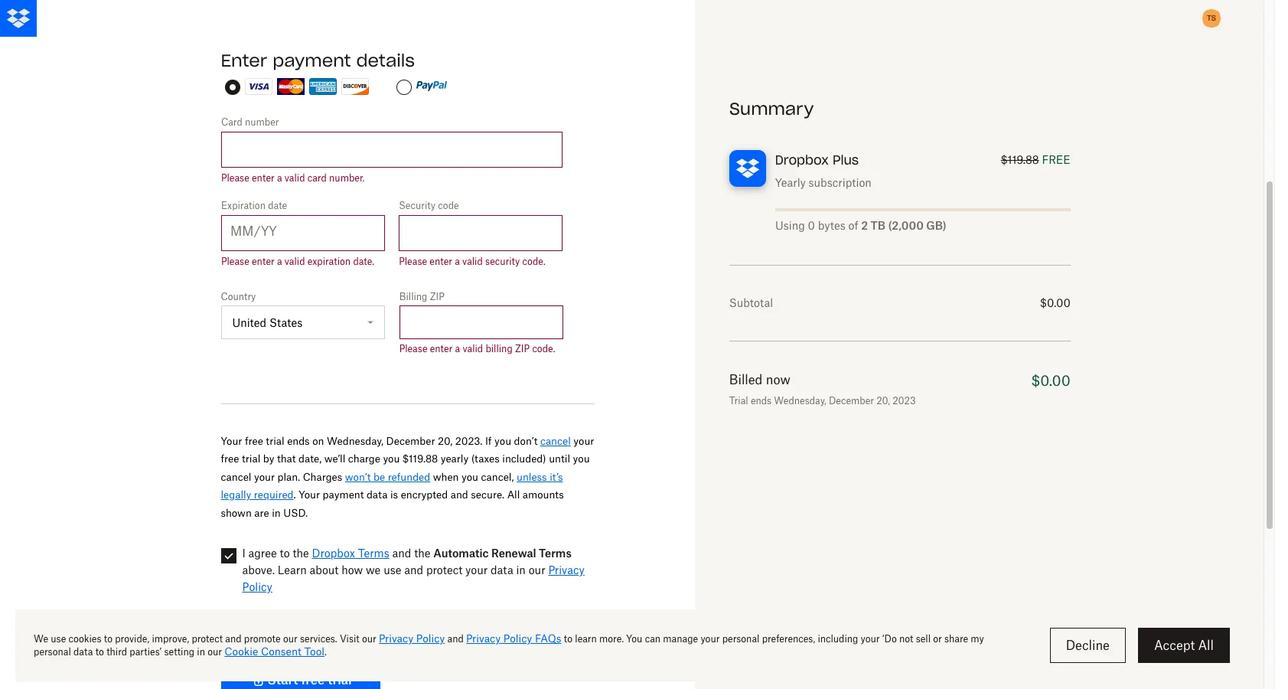 Task type: vqa. For each thing, say whether or not it's contained in the screenshot.
the left Wednesday,
yes



Task type: locate. For each thing, give the bounding box(es) containing it.
1 vertical spatial ends
[[287, 435, 310, 447]]

20, left 2023
[[877, 395, 891, 407]]

subscription
[[809, 176, 872, 189]]

payment inside . your payment data is encrypted and secure. all amounts shown are in usd.
[[323, 489, 364, 501]]

won't be refunded link
[[345, 471, 431, 483]]

0 horizontal spatial your
[[254, 471, 275, 483]]

cancel inside your free trial by that date, we'll charge you $119.88 yearly (taxes included) until you cancel your plan. charges
[[221, 471, 251, 483]]

and for the
[[392, 547, 411, 560]]

use
[[384, 564, 402, 577]]

using
[[776, 219, 805, 232]]

1 vertical spatial your
[[299, 489, 320, 501]]

wednesday, down now
[[775, 395, 827, 407]]

our
[[529, 564, 546, 577]]

free up by
[[245, 435, 263, 447]]

$119.88 inside your free trial by that date, we'll charge you $119.88 yearly (taxes included) until you cancel your plan. charges
[[403, 453, 438, 465]]

1 horizontal spatial in
[[516, 564, 526, 577]]

0 vertical spatial trial
[[266, 435, 285, 447]]

ends left the on
[[287, 435, 310, 447]]

1 vertical spatial cancel
[[221, 471, 251, 483]]

0 horizontal spatial terms
[[358, 547, 390, 560]]

trial up by
[[266, 435, 285, 447]]

trial inside your free trial by that date, we'll charge you $119.88 yearly (taxes included) until you cancel your plan. charges
[[242, 453, 261, 465]]

1 vertical spatial wednesday,
[[327, 435, 384, 447]]

$119.88 up won't be refunded when you cancel,
[[403, 453, 438, 465]]

the right to
[[293, 547, 309, 560]]

free inside your free trial by that date, we'll charge you $119.88 yearly (taxes included) until you cancel your plan. charges
[[221, 453, 239, 465]]

Please enter a valid billing ZIP code. text field
[[399, 306, 564, 339]]

ends right trial
[[751, 395, 772, 407]]

dropbox up yearly
[[776, 152, 829, 168]]

1 vertical spatial zip
[[515, 343, 530, 355]]

0 vertical spatial ends
[[751, 395, 772, 407]]

1 the from the left
[[293, 547, 309, 560]]

1 vertical spatial dropbox
[[312, 547, 355, 560]]

your
[[574, 435, 594, 447], [254, 471, 275, 483], [466, 564, 488, 577]]

2
[[862, 219, 868, 232]]

0 horizontal spatial trial
[[242, 453, 261, 465]]

payment down "won't"
[[323, 489, 364, 501]]

trial for your free trial ends on wednesday, december 20, 2023. if you don't cancel
[[266, 435, 285, 447]]

if
[[485, 435, 492, 447]]

bytes
[[818, 219, 846, 232]]

and up use
[[392, 547, 411, 560]]

ends for now
[[751, 395, 772, 407]]

1 vertical spatial and
[[392, 547, 411, 560]]

enter
[[221, 50, 267, 71]]

progress bar inside summary "list"
[[776, 208, 1071, 211]]

i agree to the dropbox terms and the automatic renewal terms above. learn about how we use and protect your data in our
[[242, 547, 572, 577]]

using 0 bytes of 2 tb (2,000 gb)
[[776, 219, 947, 232]]

$119.88 left free
[[1001, 153, 1039, 166]]

0 vertical spatial zip
[[430, 291, 445, 302]]

20,
[[877, 395, 891, 407], [438, 435, 453, 447]]

your right cancel link
[[574, 435, 594, 447]]

refunded
[[388, 471, 431, 483]]

terms
[[358, 547, 390, 560], [539, 547, 572, 560]]

0 horizontal spatial $119.88
[[403, 453, 438, 465]]

. your payment data is encrypted and secure. all amounts shown are in usd.
[[221, 489, 564, 519]]

1 horizontal spatial trial
[[266, 435, 285, 447]]

zip left "code."
[[515, 343, 530, 355]]

dropbox terms link
[[312, 547, 390, 560]]

1 horizontal spatial ends
[[751, 395, 772, 407]]

2 vertical spatial and
[[404, 564, 423, 577]]

1 horizontal spatial terms
[[539, 547, 572, 560]]

cancel
[[540, 435, 571, 447], [221, 471, 251, 483]]

yearly subscription
[[776, 176, 872, 189]]

in left our
[[516, 564, 526, 577]]

1 vertical spatial data
[[491, 564, 514, 577]]

your
[[221, 435, 242, 447], [299, 489, 320, 501]]

in inside i agree to the dropbox terms and the automatic renewal terms above. learn about how we use and protect your data in our
[[516, 564, 526, 577]]

trial for your free trial by that date, we'll charge you $119.88 yearly (taxes included) until you cancel your plan. charges
[[242, 453, 261, 465]]

1 horizontal spatial zip
[[515, 343, 530, 355]]

start
[[268, 672, 298, 688]]

by
[[263, 453, 274, 465]]

0 vertical spatial your
[[221, 435, 242, 447]]

terms up we
[[358, 547, 390, 560]]

0 horizontal spatial the
[[293, 547, 309, 560]]

$0.00
[[1041, 296, 1071, 309], [1032, 372, 1071, 389]]

december left 2023
[[830, 395, 875, 407]]

your inside . your payment data is encrypted and secure. all amounts shown are in usd.
[[299, 489, 320, 501]]

0 vertical spatial payment
[[273, 50, 351, 71]]

0 vertical spatial in
[[272, 507, 281, 519]]

0 horizontal spatial wednesday,
[[327, 435, 384, 447]]

0 horizontal spatial ends
[[287, 435, 310, 447]]

and inside . your payment data is encrypted and secure. all amounts shown are in usd.
[[451, 489, 468, 501]]

summary
[[730, 98, 814, 119]]

your up legally
[[221, 435, 242, 447]]

free up legally
[[221, 453, 239, 465]]

1 horizontal spatial data
[[491, 564, 514, 577]]

0 vertical spatial dropbox
[[776, 152, 829, 168]]

on
[[313, 435, 324, 447]]

progress bar
[[776, 208, 1071, 211]]

in right are
[[272, 507, 281, 519]]

20, up yearly on the left bottom of the page
[[438, 435, 453, 447]]

zip
[[430, 291, 445, 302], [515, 343, 530, 355]]

0 vertical spatial free
[[245, 435, 263, 447]]

1 vertical spatial trial
[[242, 453, 261, 465]]

0 vertical spatial data
[[367, 489, 388, 501]]

a
[[455, 343, 460, 355]]

automatic
[[434, 547, 489, 560]]

$119.88 inside summary "list"
[[1001, 153, 1039, 166]]

$119.88
[[1001, 153, 1039, 166], [403, 453, 438, 465]]

trial
[[730, 395, 749, 407]]

1 horizontal spatial dropbox
[[776, 152, 829, 168]]

free inside start free trial button
[[301, 672, 325, 688]]

trial left by
[[242, 453, 261, 465]]

1 horizontal spatial 20,
[[877, 395, 891, 407]]

cancel up until
[[540, 435, 571, 447]]

option group
[[219, 77, 598, 115]]

learn
[[278, 564, 307, 577]]

0 horizontal spatial december
[[386, 435, 435, 447]]

0 horizontal spatial 20,
[[438, 435, 453, 447]]

to
[[280, 547, 290, 560]]

payment
[[273, 50, 351, 71], [323, 489, 364, 501]]

the
[[293, 547, 309, 560], [414, 547, 431, 560]]

and right use
[[404, 564, 423, 577]]

tb
[[871, 219, 886, 232]]

above.
[[242, 564, 275, 577]]

and down when at bottom
[[451, 489, 468, 501]]

in inside . your payment data is encrypted and secure. all amounts shown are in usd.
[[272, 507, 281, 519]]

billed now trial ends wednesday, december 20, 2023
[[730, 372, 916, 407]]

0 vertical spatial and
[[451, 489, 468, 501]]

about
[[310, 564, 339, 577]]

1 horizontal spatial free
[[245, 435, 263, 447]]

2 horizontal spatial your
[[574, 435, 594, 447]]

payment up amex icon
[[273, 50, 351, 71]]

2 horizontal spatial free
[[301, 672, 325, 688]]

cancel up legally
[[221, 471, 251, 483]]

2 vertical spatial free
[[301, 672, 325, 688]]

2 horizontal spatial trial
[[328, 672, 352, 688]]

data down renewal
[[491, 564, 514, 577]]

free
[[1043, 153, 1071, 166]]

0 vertical spatial 20,
[[877, 395, 891, 407]]

0 horizontal spatial dropbox
[[312, 547, 355, 560]]

of
[[849, 219, 859, 232]]

billing
[[399, 291, 428, 302]]

None radio
[[225, 80, 240, 95], [396, 80, 412, 95], [225, 80, 240, 95], [396, 80, 412, 95]]

2 vertical spatial trial
[[328, 672, 352, 688]]

terms up the "privacy"
[[539, 547, 572, 560]]

data left is
[[367, 489, 388, 501]]

0 vertical spatial wednesday,
[[775, 395, 827, 407]]

please
[[399, 343, 428, 355]]

ends
[[751, 395, 772, 407], [287, 435, 310, 447]]

until
[[549, 453, 570, 465]]

1 horizontal spatial $119.88
[[1001, 153, 1039, 166]]

you
[[495, 435, 512, 447], [383, 453, 400, 465], [573, 453, 590, 465], [462, 471, 479, 483]]

1 vertical spatial in
[[516, 564, 526, 577]]

included)
[[502, 453, 546, 465]]

1 vertical spatial free
[[221, 453, 239, 465]]

dropbox up about
[[312, 547, 355, 560]]

0 vertical spatial $119.88
[[1001, 153, 1039, 166]]

free
[[245, 435, 263, 447], [221, 453, 239, 465], [301, 672, 325, 688]]

0 horizontal spatial in
[[272, 507, 281, 519]]

wednesday,
[[775, 395, 827, 407], [327, 435, 384, 447]]

the up privacy policy link
[[414, 547, 431, 560]]

(taxes
[[471, 453, 500, 465]]

1 horizontal spatial the
[[414, 547, 431, 560]]

december up refunded
[[386, 435, 435, 447]]

dropbox inside summary "list"
[[776, 152, 829, 168]]

1 vertical spatial december
[[386, 435, 435, 447]]

your right .
[[299, 489, 320, 501]]

ts button
[[1200, 6, 1224, 31]]

(2,000
[[889, 219, 924, 232]]

when
[[433, 471, 459, 483]]

2 vertical spatial your
[[466, 564, 488, 577]]

wednesday, inside billed now trial ends wednesday, december 20, 2023
[[775, 395, 827, 407]]

zip right billing in the top of the page
[[430, 291, 445, 302]]

0 horizontal spatial cancel
[[221, 471, 251, 483]]

1 vertical spatial payment
[[323, 489, 364, 501]]

summary list
[[730, 98, 1071, 409]]

1 horizontal spatial your
[[299, 489, 320, 501]]

1 horizontal spatial your
[[466, 564, 488, 577]]

1 horizontal spatial wednesday,
[[775, 395, 827, 407]]

ends inside billed now trial ends wednesday, december 20, 2023
[[751, 395, 772, 407]]

your down automatic
[[466, 564, 488, 577]]

1 horizontal spatial cancel
[[540, 435, 571, 447]]

0 vertical spatial december
[[830, 395, 875, 407]]

0 horizontal spatial free
[[221, 453, 239, 465]]

trial inside button
[[328, 672, 352, 688]]

start free trial
[[268, 672, 352, 688]]

trial right start
[[328, 672, 352, 688]]

wednesday, up charge
[[327, 435, 384, 447]]

are
[[254, 507, 269, 519]]

0 vertical spatial $0.00
[[1041, 296, 1071, 309]]

dropbox inside i agree to the dropbox terms and the automatic renewal terms above. learn about how we use and protect your data in our
[[312, 547, 355, 560]]

charges
[[303, 471, 342, 483]]

unless
[[517, 471, 547, 483]]

paypal image
[[416, 80, 447, 92]]

1 horizontal spatial december
[[830, 395, 875, 407]]

your down by
[[254, 471, 275, 483]]

dropbox plus
[[776, 152, 859, 168]]

1 vertical spatial $0.00
[[1032, 372, 1071, 389]]

and
[[451, 489, 468, 501], [392, 547, 411, 560], [404, 564, 423, 577]]

privacy policy link
[[242, 564, 585, 593]]

free right start
[[301, 672, 325, 688]]

in
[[272, 507, 281, 519], [516, 564, 526, 577]]

date,
[[299, 453, 322, 465]]

2 terms from the left
[[539, 547, 572, 560]]

1 vertical spatial $119.88
[[403, 453, 438, 465]]

plan.
[[278, 471, 300, 483]]

0 horizontal spatial data
[[367, 489, 388, 501]]



Task type: describe. For each thing, give the bounding box(es) containing it.
agree
[[248, 547, 277, 560]]

yearly
[[441, 453, 469, 465]]

amounts
[[523, 489, 564, 501]]

privacy
[[549, 564, 585, 577]]

start free trial button
[[221, 662, 380, 689]]

you up won't be refunded link at the bottom left of page
[[383, 453, 400, 465]]

required
[[254, 489, 294, 501]]

your free trial by that date, we'll charge you $119.88 yearly (taxes included) until you cancel your plan. charges
[[221, 435, 594, 483]]

cancel,
[[481, 471, 514, 483]]

1 vertical spatial 20,
[[438, 435, 453, 447]]

.
[[294, 489, 296, 501]]

you down yearly on the left bottom of the page
[[462, 471, 479, 483]]

plus
[[833, 152, 859, 168]]

ts
[[1208, 13, 1217, 23]]

encrypted
[[401, 489, 448, 501]]

20, inside billed now trial ends wednesday, december 20, 2023
[[877, 395, 891, 407]]

billing
[[486, 343, 513, 355]]

subtotal
[[730, 296, 774, 309]]

protect
[[426, 564, 463, 577]]

that
[[277, 453, 296, 465]]

$119.88 free
[[1001, 153, 1071, 166]]

1 vertical spatial your
[[254, 471, 275, 483]]

billing zip
[[399, 291, 445, 302]]

please enter a valid billing zip code.
[[399, 343, 556, 355]]

data inside i agree to the dropbox terms and the automatic renewal terms above. learn about how we use and protect your data in our
[[491, 564, 514, 577]]

details
[[357, 50, 415, 71]]

i
[[242, 547, 246, 560]]

we
[[366, 564, 381, 577]]

it's
[[550, 471, 563, 483]]

discover image
[[341, 78, 369, 95]]

2023
[[893, 395, 916, 407]]

now
[[767, 372, 791, 387]]

data inside . your payment data is encrypted and secure. all amounts shown are in usd.
[[367, 489, 388, 501]]

2 the from the left
[[414, 547, 431, 560]]

you right until
[[573, 453, 590, 465]]

shown
[[221, 507, 252, 519]]

be
[[374, 471, 385, 483]]

code.
[[532, 343, 556, 355]]

don't
[[514, 435, 538, 447]]

policy
[[242, 580, 273, 593]]

amex image
[[309, 78, 337, 95]]

1 terms from the left
[[358, 547, 390, 560]]

free for your free trial by that date, we'll charge you $119.88 yearly (taxes included) until you cancel your plan. charges
[[221, 453, 239, 465]]

valid
[[463, 343, 483, 355]]

won't
[[345, 471, 371, 483]]

ends for free
[[287, 435, 310, 447]]

we'll
[[324, 453, 346, 465]]

usd.
[[283, 507, 308, 519]]

unless it's legally required
[[221, 471, 563, 501]]

renewal
[[492, 547, 536, 560]]

2023.
[[455, 435, 483, 447]]

how
[[342, 564, 363, 577]]

you right the if
[[495, 435, 512, 447]]

cancel link
[[540, 435, 571, 447]]

0 vertical spatial your
[[574, 435, 594, 447]]

legally
[[221, 489, 251, 501]]

enter
[[430, 343, 453, 355]]

country
[[221, 291, 256, 302]]

mastercard image
[[277, 78, 304, 95]]

free for start free trial
[[301, 672, 325, 688]]

secure.
[[471, 489, 505, 501]]

is
[[390, 489, 398, 501]]

0 vertical spatial cancel
[[540, 435, 571, 447]]

and for secure.
[[451, 489, 468, 501]]

privacy policy
[[242, 564, 585, 593]]

trial for start free trial
[[328, 672, 352, 688]]

billed
[[730, 372, 763, 387]]

your free trial ends on wednesday, december 20, 2023. if you don't cancel
[[221, 435, 571, 447]]

0 horizontal spatial zip
[[430, 291, 445, 302]]

charge
[[348, 453, 380, 465]]

won't be refunded when you cancel,
[[345, 471, 517, 483]]

december inside billed now trial ends wednesday, december 20, 2023
[[830, 395, 875, 407]]

0 horizontal spatial your
[[221, 435, 242, 447]]

your inside i agree to the dropbox terms and the automatic renewal terms above. learn about how we use and protect your data in our
[[466, 564, 488, 577]]

unless it's legally required link
[[221, 471, 563, 501]]

enter payment details
[[221, 50, 415, 71]]

all
[[507, 489, 520, 501]]

gb)
[[927, 219, 947, 232]]

visa image
[[245, 78, 272, 95]]

free for your free trial ends on wednesday, december 20, 2023. if you don't cancel
[[245, 435, 263, 447]]

yearly
[[776, 176, 806, 189]]

0
[[808, 219, 815, 232]]



